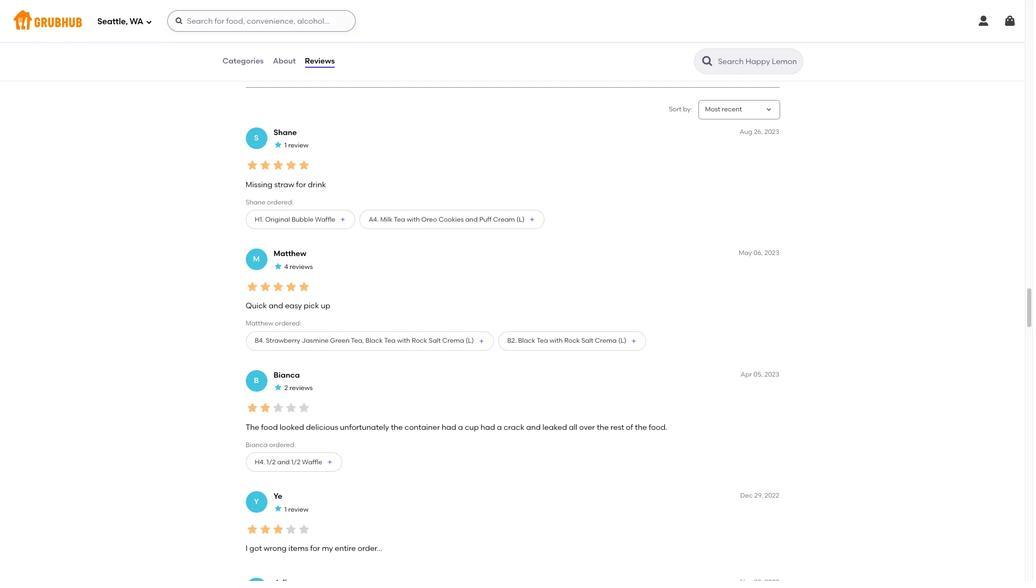 Task type: locate. For each thing, give the bounding box(es) containing it.
waffle inside "button"
[[315, 216, 335, 223]]

1 salt from the left
[[429, 337, 441, 345]]

plus icon image
[[340, 216, 346, 223], [529, 216, 535, 223], [478, 338, 485, 344], [631, 338, 637, 344], [327, 459, 333, 466]]

0 horizontal spatial bianca
[[246, 441, 268, 449]]

reviews for bianca
[[290, 384, 313, 392]]

1/2 right h4.
[[267, 458, 276, 466]]

1 right "s"
[[284, 142, 287, 149]]

2 vertical spatial 2023
[[765, 371, 779, 378]]

0 horizontal spatial crema
[[442, 337, 464, 345]]

1 horizontal spatial 91
[[354, 40, 361, 50]]

0 vertical spatial review
[[288, 142, 308, 149]]

1 1/2 from the left
[[267, 458, 276, 466]]

waffle down delicious
[[302, 458, 322, 466]]

main navigation navigation
[[0, 0, 1025, 42]]

1 2023 from the top
[[765, 128, 779, 135]]

1/2 down bianca ordered:
[[291, 458, 300, 466]]

0 vertical spatial shane
[[274, 128, 297, 137]]

milk
[[380, 216, 392, 223]]

0 horizontal spatial (l)
[[466, 337, 474, 345]]

may 06, 2023
[[739, 249, 779, 257]]

quick and easy pick up
[[246, 301, 330, 311]]

0 vertical spatial 1 review
[[284, 142, 308, 149]]

search icon image
[[701, 55, 714, 68]]

1 horizontal spatial had
[[481, 423, 495, 432]]

looked
[[280, 423, 304, 432]]

2023 right 06,
[[765, 249, 779, 257]]

(l) inside "button"
[[618, 337, 627, 345]]

with inside b2. black tea with rock salt crema (l) "button"
[[550, 337, 563, 345]]

had left "cup"
[[442, 423, 456, 432]]

plus icon image inside h4. 1/2 and 1/2 waffle button
[[327, 459, 333, 466]]

1 horizontal spatial (l)
[[517, 216, 525, 223]]

1 1 review from the top
[[284, 142, 308, 149]]

1 vertical spatial matthew
[[246, 320, 273, 327]]

my
[[322, 544, 333, 553]]

91 for 91 good food
[[252, 40, 260, 50]]

shane up h1.
[[246, 199, 266, 206]]

over
[[579, 423, 595, 432]]

and
[[465, 216, 478, 223], [269, 301, 283, 311], [526, 423, 541, 432], [277, 458, 290, 466]]

for left my
[[310, 544, 320, 553]]

review up missing straw for drink
[[288, 142, 308, 149]]

0 vertical spatial food
[[271, 52, 286, 60]]

plus icon image inside b4. strawberry jasmine green tea, black tea with rock salt crema (l) button
[[478, 338, 485, 344]]

2 91 from the left
[[354, 40, 361, 50]]

0 horizontal spatial a
[[458, 423, 463, 432]]

with left oreo
[[407, 216, 420, 223]]

delicious
[[306, 423, 338, 432]]

crema
[[442, 337, 464, 345], [595, 337, 617, 345]]

with inside a4. milk tea with oreo cookies and puff cream (l) button
[[407, 216, 420, 223]]

91 good food
[[252, 40, 286, 60]]

1 review up items on the left bottom
[[284, 506, 308, 513]]

pick
[[304, 301, 319, 311]]

salt inside button
[[429, 337, 441, 345]]

tea right b2.
[[537, 337, 548, 345]]

time
[[314, 52, 328, 60]]

1 horizontal spatial for
[[310, 544, 320, 553]]

1 vertical spatial review
[[288, 506, 308, 513]]

the left the container at bottom
[[391, 423, 403, 432]]

2 crema from the left
[[595, 337, 617, 345]]

container
[[405, 423, 440, 432]]

2 2023 from the top
[[765, 249, 779, 257]]

ordered: for food
[[269, 441, 296, 449]]

had
[[442, 423, 456, 432], [481, 423, 495, 432]]

reviews right the 2
[[290, 384, 313, 392]]

91 up good
[[252, 40, 260, 50]]

2 1 from the top
[[284, 506, 287, 513]]

waffle right bubble
[[315, 216, 335, 223]]

1 review for shane
[[284, 142, 308, 149]]

1 1 from the top
[[284, 142, 287, 149]]

a4.
[[369, 216, 379, 223]]

0 horizontal spatial black
[[366, 337, 383, 345]]

91 inside '91 good food'
[[252, 40, 260, 50]]

bianca for bianca ordered:
[[246, 441, 268, 449]]

2023 right 05,
[[765, 371, 779, 378]]

0 vertical spatial bianca
[[274, 371, 300, 380]]

0 horizontal spatial 91
[[252, 40, 260, 50]]

ordered: down quick and easy pick up
[[275, 320, 301, 327]]

plus icon image inside h1. original bubble waffle "button"
[[340, 216, 346, 223]]

1 horizontal spatial bianca
[[274, 371, 300, 380]]

1 vertical spatial 1 review
[[284, 506, 308, 513]]

0 horizontal spatial for
[[296, 180, 306, 189]]

0 vertical spatial for
[[296, 180, 306, 189]]

1 vertical spatial 1
[[284, 506, 287, 513]]

2 horizontal spatial (l)
[[618, 337, 627, 345]]

4
[[284, 263, 288, 271]]

0 horizontal spatial svg image
[[146, 19, 152, 25]]

aug
[[740, 128, 752, 135]]

tea inside "button"
[[537, 337, 548, 345]]

1 vertical spatial reviews
[[290, 384, 313, 392]]

the right of
[[635, 423, 647, 432]]

and right crack
[[526, 423, 541, 432]]

m
[[253, 255, 260, 264]]

star icon image
[[252, 2, 267, 17], [267, 2, 282, 17], [282, 2, 297, 17], [297, 2, 312, 17], [312, 2, 327, 17], [274, 140, 282, 149], [246, 159, 259, 172], [259, 159, 271, 172], [271, 159, 284, 172], [284, 159, 297, 172], [297, 159, 310, 172], [274, 262, 282, 270], [246, 280, 259, 293], [259, 280, 271, 293], [271, 280, 284, 293], [284, 280, 297, 293], [297, 280, 310, 293], [274, 383, 282, 392], [246, 402, 259, 415], [259, 402, 271, 415], [271, 402, 284, 415], [284, 402, 297, 415], [297, 402, 310, 415], [274, 504, 282, 513], [246, 523, 259, 536], [259, 523, 271, 536], [271, 523, 284, 536], [284, 523, 297, 536], [297, 523, 310, 536]]

1 rock from the left
[[412, 337, 427, 345]]

0 vertical spatial waffle
[[315, 216, 335, 223]]

b4. strawberry jasmine green tea, black tea with rock salt crema (l)
[[255, 337, 474, 345]]

black right tea,
[[366, 337, 383, 345]]

a left "cup"
[[458, 423, 463, 432]]

91 right reviews button
[[354, 40, 361, 50]]

2 salt from the left
[[581, 337, 593, 345]]

food
[[271, 52, 286, 60], [261, 423, 278, 432]]

06,
[[754, 249, 763, 257]]

plus icon image inside a4. milk tea with oreo cookies and puff cream (l) button
[[529, 216, 535, 223]]

with right tea,
[[397, 337, 410, 345]]

294 ratings
[[252, 21, 292, 30]]

black
[[366, 337, 383, 345], [518, 337, 535, 345]]

review
[[288, 142, 308, 149], [288, 506, 308, 513]]

1 a from the left
[[458, 423, 463, 432]]

2 had from the left
[[481, 423, 495, 432]]

0 horizontal spatial salt
[[429, 337, 441, 345]]

bubble
[[292, 216, 314, 223]]

shane right "s"
[[274, 128, 297, 137]]

plus icon image inside b2. black tea with rock salt crema (l) "button"
[[631, 338, 637, 344]]

1
[[284, 142, 287, 149], [284, 506, 287, 513]]

91
[[252, 40, 260, 50], [354, 40, 361, 50]]

salt
[[429, 337, 441, 345], [581, 337, 593, 345]]

2 rock from the left
[[564, 337, 580, 345]]

dec
[[740, 492, 753, 499]]

2 horizontal spatial svg image
[[1004, 15, 1017, 27]]

1 review up missing straw for drink
[[284, 142, 308, 149]]

dec 29, 2022
[[740, 492, 779, 499]]

1 review from the top
[[288, 142, 308, 149]]

0 horizontal spatial shane
[[246, 199, 266, 206]]

0 vertical spatial ordered:
[[267, 199, 294, 206]]

ordered:
[[267, 199, 294, 206], [275, 320, 301, 327], [269, 441, 296, 449]]

1/2
[[267, 458, 276, 466], [291, 458, 300, 466]]

review up items on the left bottom
[[288, 506, 308, 513]]

0 vertical spatial matthew
[[274, 249, 306, 258]]

reviews for matthew
[[290, 263, 313, 271]]

h1. original bubble waffle
[[255, 216, 335, 223]]

1 horizontal spatial shane
[[274, 128, 297, 137]]

1 vertical spatial ordered:
[[275, 320, 301, 327]]

2 review from the top
[[288, 506, 308, 513]]

bianca up h4.
[[246, 441, 268, 449]]

1 horizontal spatial 1/2
[[291, 458, 300, 466]]

91 for 91
[[354, 40, 361, 50]]

1 reviews from the top
[[290, 263, 313, 271]]

a
[[458, 423, 463, 432], [497, 423, 502, 432]]

crack
[[504, 423, 524, 432]]

matthew for matthew
[[274, 249, 306, 258]]

with for quick and easy pick up
[[550, 337, 563, 345]]

2 reviews from the top
[[290, 384, 313, 392]]

1 vertical spatial waffle
[[302, 458, 322, 466]]

1 black from the left
[[366, 337, 383, 345]]

matthew up the b4.
[[246, 320, 273, 327]]

ordered: up h4. 1/2 and 1/2 waffle
[[269, 441, 296, 449]]

1 horizontal spatial crema
[[595, 337, 617, 345]]

1 vertical spatial food
[[261, 423, 278, 432]]

with right b2.
[[550, 337, 563, 345]]

reviews
[[290, 263, 313, 271], [290, 384, 313, 392]]

0 horizontal spatial rock
[[412, 337, 427, 345]]

2 black from the left
[[518, 337, 535, 345]]

matthew
[[274, 249, 306, 258], [246, 320, 273, 327]]

1 horizontal spatial black
[[518, 337, 535, 345]]

2 horizontal spatial the
[[635, 423, 647, 432]]

3 2023 from the top
[[765, 371, 779, 378]]

puff
[[479, 216, 492, 223]]

with inside b4. strawberry jasmine green tea, black tea with rock salt crema (l) button
[[397, 337, 410, 345]]

ye
[[274, 492, 282, 501]]

2 1 review from the top
[[284, 506, 308, 513]]

2 vertical spatial ordered:
[[269, 441, 296, 449]]

ordered: up original
[[267, 199, 294, 206]]

cream
[[493, 216, 515, 223]]

1 vertical spatial 2023
[[765, 249, 779, 257]]

1 horizontal spatial salt
[[581, 337, 593, 345]]

bianca up the 2
[[274, 371, 300, 380]]

tea right milk
[[394, 216, 405, 223]]

2023 right 26,
[[765, 128, 779, 135]]

0 vertical spatial 1
[[284, 142, 287, 149]]

shane for shane
[[274, 128, 297, 137]]

svg image
[[1004, 15, 1017, 27], [175, 17, 183, 25], [146, 19, 152, 25]]

1 horizontal spatial the
[[597, 423, 609, 432]]

and left the puff
[[465, 216, 478, 223]]

bianca for bianca
[[274, 371, 300, 380]]

food right the
[[261, 423, 278, 432]]

about button
[[272, 42, 296, 81]]

1 crema from the left
[[442, 337, 464, 345]]

caret down icon image
[[764, 105, 773, 114]]

food right good
[[271, 52, 286, 60]]

rock
[[412, 337, 427, 345], [564, 337, 580, 345]]

and down bianca ordered:
[[277, 458, 290, 466]]

categories
[[223, 56, 264, 66]]

matthew ordered:
[[246, 320, 301, 327]]

1 horizontal spatial a
[[497, 423, 502, 432]]

plus icon image for h1. original bubble waffle
[[340, 216, 346, 223]]

0 vertical spatial 2023
[[765, 128, 779, 135]]

cookies
[[439, 216, 464, 223]]

1 vertical spatial shane
[[246, 199, 266, 206]]

reviews right 4
[[290, 263, 313, 271]]

most recent
[[705, 106, 742, 113]]

crema inside b2. black tea with rock salt crema (l) "button"
[[595, 337, 617, 345]]

0 horizontal spatial the
[[391, 423, 403, 432]]

had right "cup"
[[481, 423, 495, 432]]

matthew up 4
[[274, 249, 306, 258]]

for left drink
[[296, 180, 306, 189]]

a left crack
[[497, 423, 502, 432]]

Search Happy Lemon search field
[[717, 57, 799, 67]]

review for shane
[[288, 142, 308, 149]]

for
[[296, 180, 306, 189], [310, 544, 320, 553]]

1 91 from the left
[[252, 40, 260, 50]]

waffle
[[315, 216, 335, 223], [302, 458, 322, 466]]

food inside '91 good food'
[[271, 52, 286, 60]]

on
[[303, 52, 312, 60]]

2023 for unfortunately
[[765, 371, 779, 378]]

with
[[407, 216, 420, 223], [397, 337, 410, 345], [550, 337, 563, 345]]

most
[[705, 106, 720, 113]]

bianca
[[274, 371, 300, 380], [246, 441, 268, 449]]

1 horizontal spatial rock
[[564, 337, 580, 345]]

1 right y
[[284, 506, 287, 513]]

with for missing straw for drink
[[407, 216, 420, 223]]

the left rest
[[597, 423, 609, 432]]

Sort by: field
[[705, 105, 742, 114]]

0 horizontal spatial had
[[442, 423, 456, 432]]

tea
[[394, 216, 405, 223], [384, 337, 396, 345], [537, 337, 548, 345]]

0 horizontal spatial 1/2
[[267, 458, 276, 466]]

0 vertical spatial reviews
[[290, 263, 313, 271]]

1 vertical spatial bianca
[[246, 441, 268, 449]]

black right b2.
[[518, 337, 535, 345]]



Task type: vqa. For each thing, say whether or not it's contained in the screenshot.
Plus icon for H1. Original Bubble Waffle
yes



Task type: describe. For each thing, give the bounding box(es) containing it.
all
[[569, 423, 577, 432]]

2 reviews
[[284, 384, 313, 392]]

plus icon image for b4. strawberry jasmine green tea, black tea with rock salt crema (l)
[[478, 338, 485, 344]]

of
[[626, 423, 633, 432]]

strawberry
[[266, 337, 300, 345]]

matthew for matthew ordered:
[[246, 320, 273, 327]]

order…
[[358, 544, 383, 553]]

drink
[[308, 180, 326, 189]]

the
[[246, 423, 259, 432]]

tea right tea,
[[384, 337, 396, 345]]

svg image
[[977, 15, 990, 27]]

1 horizontal spatial svg image
[[175, 17, 183, 25]]

apr
[[741, 371, 752, 378]]

ratings
[[267, 21, 292, 30]]

plus icon image for h4. 1/2 and 1/2 waffle
[[327, 459, 333, 466]]

2023 for up
[[765, 249, 779, 257]]

apr 05, 2023
[[741, 371, 779, 378]]

reviews button
[[304, 42, 335, 81]]

a4. milk tea with oreo cookies and puff cream (l) button
[[360, 210, 545, 229]]

1 for ye
[[284, 506, 287, 513]]

plus icon image for b2. black tea with rock salt crema (l)
[[631, 338, 637, 344]]

1 vertical spatial for
[[310, 544, 320, 553]]

items
[[288, 544, 308, 553]]

wrong
[[264, 544, 287, 553]]

categories button
[[222, 42, 264, 81]]

294
[[252, 21, 265, 30]]

s
[[254, 133, 259, 142]]

unfortunately
[[340, 423, 389, 432]]

black inside b4. strawberry jasmine green tea, black tea with rock salt crema (l) button
[[366, 337, 383, 345]]

black inside b2. black tea with rock salt crema (l) "button"
[[518, 337, 535, 345]]

1 for shane
[[284, 142, 287, 149]]

up
[[321, 301, 330, 311]]

2 the from the left
[[597, 423, 609, 432]]

tea for missing straw for drink
[[394, 216, 405, 223]]

green
[[330, 337, 350, 345]]

h1.
[[255, 216, 264, 223]]

waffle inside button
[[302, 458, 322, 466]]

straw
[[274, 180, 294, 189]]

4 reviews
[[284, 263, 313, 271]]

1 review for ye
[[284, 506, 308, 513]]

shane ordered:
[[246, 199, 294, 206]]

Search for food, convenience, alcohol... search field
[[167, 10, 355, 32]]

2 a from the left
[[497, 423, 502, 432]]

missing
[[246, 180, 272, 189]]

missing straw for drink
[[246, 180, 326, 189]]

90 on time delivery
[[303, 40, 328, 71]]

tea,
[[351, 337, 364, 345]]

and inside button
[[465, 216, 478, 223]]

and inside button
[[277, 458, 290, 466]]

quick
[[246, 301, 267, 311]]

sort
[[669, 106, 682, 113]]

crema inside b4. strawberry jasmine green tea, black tea with rock salt crema (l) button
[[442, 337, 464, 345]]

shane for shane ordered:
[[246, 199, 266, 206]]

29,
[[754, 492, 763, 499]]

by:
[[683, 106, 692, 113]]

sort by:
[[669, 106, 692, 113]]

recent
[[722, 106, 742, 113]]

26,
[[754, 128, 763, 135]]

2
[[284, 384, 288, 392]]

original
[[265, 216, 290, 223]]

oreo
[[421, 216, 437, 223]]

2022
[[765, 492, 779, 499]]

aug 26, 2023
[[740, 128, 779, 135]]

i
[[246, 544, 248, 553]]

05,
[[754, 371, 763, 378]]

salt inside "button"
[[581, 337, 593, 345]]

seattle, wa
[[97, 16, 143, 26]]

1 had from the left
[[442, 423, 456, 432]]

b4.
[[255, 337, 264, 345]]

i got wrong items for my entire order…
[[246, 544, 383, 553]]

h4. 1/2 and 1/2 waffle
[[255, 458, 322, 466]]

h4.
[[255, 458, 265, 466]]

wa
[[130, 16, 143, 26]]

1 the from the left
[[391, 423, 403, 432]]

seattle,
[[97, 16, 128, 26]]

and left easy
[[269, 301, 283, 311]]

b
[[254, 376, 259, 385]]

b4. strawberry jasmine green tea, black tea with rock salt crema (l) button
[[246, 331, 494, 351]]

rest
[[611, 423, 624, 432]]

review for ye
[[288, 506, 308, 513]]

cup
[[465, 423, 479, 432]]

h1. original bubble waffle button
[[246, 210, 355, 229]]

b2. black tea with rock salt crema (l)
[[507, 337, 627, 345]]

3 the from the left
[[635, 423, 647, 432]]

rock inside "button"
[[564, 337, 580, 345]]

bianca ordered:
[[246, 441, 296, 449]]

ordered: for straw
[[267, 199, 294, 206]]

ordered: for and
[[275, 320, 301, 327]]

about
[[273, 56, 296, 66]]

got
[[249, 544, 262, 553]]

easy
[[285, 301, 302, 311]]

h4. 1/2 and 1/2 waffle button
[[246, 453, 342, 472]]

leaked
[[543, 423, 567, 432]]

tea for quick and easy pick up
[[537, 337, 548, 345]]

b2. black tea with rock salt crema (l) button
[[498, 331, 646, 351]]

good
[[252, 52, 270, 60]]

rock inside button
[[412, 337, 427, 345]]

reviews
[[305, 56, 335, 66]]

may
[[739, 249, 752, 257]]

a4. milk tea with oreo cookies and puff cream (l)
[[369, 216, 525, 223]]

y
[[254, 497, 259, 506]]

90
[[303, 40, 312, 50]]

food.
[[649, 423, 667, 432]]

2 1/2 from the left
[[291, 458, 300, 466]]

plus icon image for a4. milk tea with oreo cookies and puff cream (l)
[[529, 216, 535, 223]]



